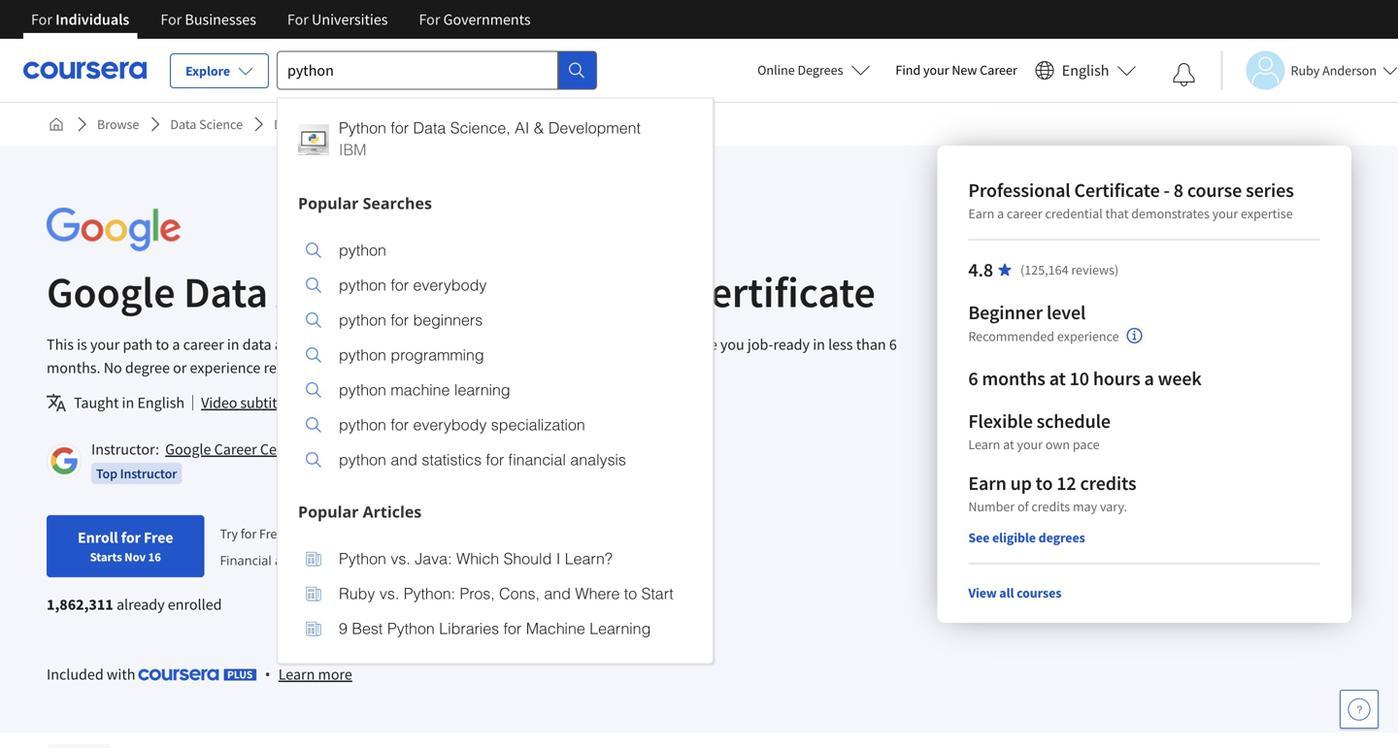 Task type: vqa. For each thing, say whether or not it's contained in the screenshot.
Learn more about degree credit element
no



Task type: locate. For each thing, give the bounding box(es) containing it.
a left week
[[1144, 367, 1154, 391]]

earn up 4.8
[[968, 205, 995, 222]]

list box
[[278, 221, 713, 495], [278, 530, 713, 664]]

flexible
[[968, 409, 1033, 434]]

in
[[340, 335, 352, 354]]

to right path
[[156, 335, 169, 354]]

less
[[828, 335, 853, 354]]

1 vertical spatial experience
[[190, 358, 261, 378]]

4 python from the top
[[339, 346, 386, 364]]

0 horizontal spatial credits
[[1032, 498, 1070, 516]]

5 python from the top
[[339, 381, 386, 399]]

recommended
[[968, 328, 1055, 345]]

3 for from the left
[[287, 10, 309, 29]]

help center image
[[1348, 698, 1371, 721]]

career inside professional certificate - 8 course series earn a career credential that demonstrates your expertise
[[1007, 205, 1043, 222]]

java:
[[415, 550, 452, 568]]

for down machine
[[391, 416, 409, 434]]

0 horizontal spatial that
[[630, 335, 657, 354]]

0 vertical spatial credits
[[1080, 471, 1137, 496]]

professional inside professional certificate - 8 course series earn a career credential that demonstrates your expertise
[[968, 178, 1071, 202]]

0 vertical spatial 6
[[889, 335, 897, 354]]

suggestion image image for python for beginners
[[306, 313, 321, 328]]

python inside python for data science, ai & development ibm
[[339, 119, 386, 137]]

may
[[1073, 498, 1097, 516]]

python:
[[404, 585, 455, 603]]

in left less
[[813, 335, 825, 354]]

0 vertical spatial ruby
[[1291, 62, 1320, 79]]

everybody for python for everybody
[[413, 276, 487, 294]]

1,862,311 already enrolled
[[47, 595, 222, 615]]

0 horizontal spatial career
[[183, 335, 224, 354]]

0 vertical spatial learn
[[968, 436, 1000, 453]]

3 python from the top
[[339, 311, 386, 329]]

autocomplete results list box
[[277, 98, 714, 665]]

credits up vary. in the right bottom of the page
[[1080, 471, 1137, 496]]

2 list box from the top
[[278, 530, 713, 664]]

of
[[1017, 498, 1029, 516]]

for up program,
[[391, 311, 409, 329]]

day
[[409, 525, 429, 543]]

try for free: enroll to start your 7-day full access free trial financial aid available
[[220, 525, 540, 569]]

experience up video at the bottom of the page
[[190, 358, 261, 378]]

your inside professional certificate - 8 course series earn a career credential that demonstrates your expertise
[[1212, 205, 1238, 222]]

up
[[1010, 471, 1032, 496]]

nov
[[124, 550, 146, 565]]

1 vertical spatial and
[[544, 585, 571, 603]]

1 horizontal spatial professional
[[968, 178, 1071, 202]]

data analysis
[[274, 116, 349, 133]]

experience down level
[[1057, 328, 1119, 345]]

1 vertical spatial career
[[214, 440, 257, 459]]

new
[[952, 61, 977, 79]]

data left science,
[[413, 119, 446, 137]]

python for python for data science, ai & development ibm
[[339, 119, 386, 137]]

1 vertical spatial 6
[[968, 367, 978, 391]]

1 horizontal spatial career
[[1007, 205, 1043, 222]]

for inside python for data science, ai & development ibm
[[391, 119, 409, 137]]

0 horizontal spatial enroll
[[78, 528, 118, 548]]

machine
[[391, 381, 450, 399]]

python up popular articles
[[339, 451, 386, 469]]

9 best python libraries for machine learning
[[339, 620, 651, 638]]

a left credential at the top right of page
[[997, 205, 1004, 222]]

information about difficulty level pre-requisites. image
[[1127, 328, 1142, 344]]

google data analytics professional certificate
[[47, 265, 876, 319]]

0 vertical spatial popular
[[298, 193, 359, 214]]

learn inside flexible schedule learn at your own pace
[[968, 436, 1000, 453]]

enroll right free:
[[290, 525, 323, 543]]

1 horizontal spatial that
[[1105, 205, 1129, 222]]

see
[[968, 529, 990, 547]]

a inside the this is your path to a career in data analytics. in this program, you'll learn in-demand skills that will have you job-ready in less than 6 months. no degree or experience required.
[[172, 335, 180, 354]]

show notifications image
[[1172, 63, 1196, 86]]

0 vertical spatial career
[[980, 61, 1017, 79]]

expertise
[[1241, 205, 1293, 222]]

beginner level
[[968, 301, 1086, 325]]

see eligible degrees button
[[968, 528, 1085, 548]]

to left start in the left of the page
[[326, 525, 338, 543]]

everybody for python for everybody specialization
[[413, 416, 487, 434]]

enroll up starts
[[78, 528, 118, 548]]

0 vertical spatial available
[[298, 393, 356, 413]]

for left the financial
[[486, 451, 504, 469]]

for for businesses
[[161, 10, 182, 29]]

certificate inside professional certificate - 8 course series earn a career credential that demonstrates your expertise
[[1074, 178, 1160, 202]]

2 horizontal spatial a
[[1144, 367, 1154, 391]]

eligible
[[992, 529, 1036, 547]]

financial aid available button
[[220, 552, 348, 569]]

your inside the this is your path to a career in data analytics. in this program, you'll learn in-demand skills that will have you job-ready in less than 6 months. no degree or experience required.
[[90, 335, 120, 354]]

english button
[[1027, 39, 1144, 102]]

python up python for beginners
[[339, 276, 386, 294]]

6
[[889, 335, 897, 354], [968, 367, 978, 391]]

2 earn from the top
[[968, 471, 1007, 496]]

your right is
[[90, 335, 120, 354]]

2 vertical spatial a
[[1144, 367, 1154, 391]]

career left credential at the top right of page
[[1007, 205, 1043, 222]]

your left '7-'
[[369, 525, 395, 543]]

credits
[[1080, 471, 1137, 496], [1032, 498, 1070, 516]]

1 vertical spatial that
[[630, 335, 657, 354]]

1 for from the left
[[31, 10, 52, 29]]

already
[[116, 595, 165, 615]]

1 popular from the top
[[298, 193, 359, 214]]

list box for popular articles
[[278, 530, 713, 664]]

1 vertical spatial available
[[296, 552, 348, 569]]

ruby inside autocomplete results list box
[[339, 585, 375, 603]]

for for python for everybody
[[391, 276, 409, 294]]

enroll for free starts nov 16
[[78, 528, 173, 565]]

series
[[1246, 178, 1294, 202]]

explore button
[[170, 53, 269, 88]]

at
[[1049, 367, 1066, 391], [1003, 436, 1014, 453]]

1 horizontal spatial experience
[[1057, 328, 1119, 345]]

week
[[1158, 367, 1202, 391]]

list box containing python vs. java: which should i learn?
[[278, 530, 713, 664]]

for right try
[[241, 525, 257, 543]]

you'll
[[445, 335, 481, 354]]

that left will
[[630, 335, 657, 354]]

ruby left anderson at the right top of page
[[1291, 62, 1320, 79]]

1 list box from the top
[[278, 221, 713, 495]]

1 horizontal spatial ruby
[[1291, 62, 1320, 79]]

enroll
[[290, 525, 323, 543], [78, 528, 118, 548]]

that right credential at the top right of page
[[1105, 205, 1129, 222]]

1 vertical spatial professional
[[451, 265, 678, 319]]

and left statistics
[[391, 451, 417, 469]]

career right new
[[980, 61, 1017, 79]]

everybody up beginners
[[413, 276, 487, 294]]

ruby up best
[[339, 585, 375, 603]]

and down i
[[544, 585, 571, 603]]

ruby anderson
[[1291, 62, 1377, 79]]

free:
[[259, 525, 287, 543]]

2 python from the top
[[339, 276, 386, 294]]

online degrees
[[757, 61, 843, 79]]

a for 6 months at 10 hours a week
[[1144, 367, 1154, 391]]

0 horizontal spatial a
[[172, 335, 180, 354]]

python up "ibm"
[[339, 119, 386, 137]]

2 vertical spatial python
[[387, 620, 435, 638]]

None search field
[[277, 51, 714, 665]]

certificate up ready
[[686, 265, 876, 319]]

data left science
[[170, 116, 196, 133]]

credential
[[1045, 205, 1103, 222]]

python and statistics for financial analysis
[[339, 451, 626, 469]]

python programming
[[339, 346, 484, 364]]

your down course
[[1212, 205, 1238, 222]]

2 for from the left
[[161, 10, 182, 29]]

0 horizontal spatial english
[[137, 393, 185, 413]]

0 vertical spatial vs.
[[391, 550, 411, 568]]

to
[[156, 335, 169, 354], [1036, 471, 1053, 496], [326, 525, 338, 543], [624, 585, 637, 603]]

for left individuals
[[31, 10, 52, 29]]

at inside flexible schedule learn at your own pace
[[1003, 436, 1014, 453]]

for left the universities
[[287, 10, 309, 29]]

than
[[856, 335, 886, 354]]

in right taught
[[122, 393, 134, 413]]

a up "or"
[[172, 335, 180, 354]]

1 horizontal spatial certificate
[[1074, 178, 1160, 202]]

1 vertical spatial certificate
[[686, 265, 876, 319]]

degree
[[125, 358, 170, 378]]

7 python from the top
[[339, 451, 386, 469]]

suggestion image image for python machine learning
[[306, 383, 321, 398]]

english inside button
[[1062, 61, 1109, 80]]

career down video at the bottom of the page
[[214, 440, 257, 459]]

0 horizontal spatial 6
[[889, 335, 897, 354]]

1 vertical spatial popular
[[298, 501, 359, 522]]

cons,
[[499, 585, 540, 603]]

available right aid
[[296, 552, 348, 569]]

vs. for python
[[391, 550, 411, 568]]

for left businesses
[[161, 10, 182, 29]]

1 vertical spatial google
[[165, 440, 211, 459]]

learn
[[484, 335, 517, 354]]

0 horizontal spatial ruby
[[339, 585, 375, 603]]

video subtitles available button
[[201, 391, 356, 415]]

list box for popular searches
[[278, 221, 713, 495]]

a
[[997, 205, 1004, 222], [172, 335, 180, 354], [1144, 367, 1154, 391]]

coursera image
[[23, 55, 147, 86]]

certificate up credential at the top right of page
[[1074, 178, 1160, 202]]

•
[[265, 664, 271, 685]]

science,
[[450, 119, 510, 137]]

statistics
[[422, 451, 482, 469]]

python right analytics.
[[339, 346, 386, 364]]

(125,164 reviews)
[[1021, 261, 1119, 279]]

0 vertical spatial english
[[1062, 61, 1109, 80]]

4.8
[[968, 258, 993, 282]]

python for python for everybody
[[339, 276, 386, 294]]

0 vertical spatial professional
[[968, 178, 1071, 202]]

1 vertical spatial credits
[[1032, 498, 1070, 516]]

that inside the this is your path to a career in data analytics. in this program, you'll learn in-demand skills that will have you job-ready in less than 6 months. no degree or experience required.
[[630, 335, 657, 354]]

certificates
[[260, 440, 333, 459]]

for for try for free: enroll to start your 7-day full access free trial financial aid available
[[241, 525, 257, 543]]

professional
[[968, 178, 1071, 202], [451, 265, 678, 319]]

your inside flexible schedule learn at your own pace
[[1017, 436, 1043, 453]]

1 vertical spatial ruby
[[339, 585, 375, 603]]

suggestion image image for 9 best python libraries for machine learning
[[306, 621, 321, 637]]

0 horizontal spatial experience
[[190, 358, 261, 378]]

available
[[298, 393, 356, 413], [296, 552, 348, 569]]

0 vertical spatial python
[[339, 119, 386, 137]]

google
[[47, 265, 175, 319], [165, 440, 211, 459]]

6 left months
[[968, 367, 978, 391]]

to left start
[[624, 585, 637, 603]]

list box containing python
[[278, 221, 713, 495]]

for for python for data science, ai & development ibm
[[391, 119, 409, 137]]

1 python from the top
[[339, 241, 386, 259]]

google up path
[[47, 265, 175, 319]]

google image
[[47, 208, 181, 251]]

python up this
[[339, 311, 386, 329]]

ready
[[773, 335, 810, 354]]

0 vertical spatial experience
[[1057, 328, 1119, 345]]

1 vertical spatial python
[[339, 550, 386, 568]]

pros,
[[460, 585, 495, 603]]

vs. down '7-'
[[391, 550, 411, 568]]

to inside list box
[[624, 585, 637, 603]]

1 horizontal spatial credits
[[1080, 471, 1137, 496]]

find your new career link
[[886, 58, 1027, 83]]

for down the what do you want to learn? text field
[[391, 119, 409, 137]]

more
[[318, 665, 352, 685]]

for
[[391, 119, 409, 137], [391, 276, 409, 294], [391, 311, 409, 329], [391, 416, 409, 434], [486, 451, 504, 469], [241, 525, 257, 543], [121, 528, 141, 548], [504, 620, 522, 638]]

professional certificate - 8 course series earn a career credential that demonstrates your expertise
[[968, 178, 1294, 222]]

python machine learning
[[339, 381, 510, 399]]

1 vertical spatial career
[[183, 335, 224, 354]]

1 horizontal spatial a
[[997, 205, 1004, 222]]

1 earn from the top
[[968, 205, 995, 222]]

0 horizontal spatial career
[[214, 440, 257, 459]]

6 python from the top
[[339, 416, 386, 434]]

1 everybody from the top
[[413, 276, 487, 294]]

0 vertical spatial career
[[1007, 205, 1043, 222]]

for up python for beginners
[[391, 276, 409, 294]]

credits down earn up to 12 credits
[[1032, 498, 1070, 516]]

professional up credential at the top right of page
[[968, 178, 1071, 202]]

python for python machine learning
[[339, 381, 386, 399]]

enroll inside enroll for free starts nov 16
[[78, 528, 118, 548]]

number
[[968, 498, 1015, 516]]

1 horizontal spatial learn
[[968, 436, 1000, 453]]

1 horizontal spatial enroll
[[290, 525, 323, 543]]

learn down flexible
[[968, 436, 1000, 453]]

for up the what do you want to learn? text field
[[419, 10, 440, 29]]

popular down "ibm"
[[298, 193, 359, 214]]

python for python vs. java: which should i learn?
[[339, 550, 386, 568]]

english
[[1062, 61, 1109, 80], [137, 393, 185, 413]]

home image
[[49, 117, 64, 132]]

1 vertical spatial everybody
[[413, 416, 487, 434]]

demand
[[538, 335, 592, 354]]

1 vertical spatial earn
[[968, 471, 1007, 496]]

career up "or"
[[183, 335, 224, 354]]

where
[[575, 585, 620, 603]]

course
[[1187, 178, 1242, 202]]

ruby inside ruby anderson popup button
[[1291, 62, 1320, 79]]

career
[[1007, 205, 1043, 222], [183, 335, 224, 354]]

python up analytics
[[339, 241, 386, 259]]

for
[[31, 10, 52, 29], [161, 10, 182, 29], [287, 10, 309, 29], [419, 10, 440, 29]]

python down python:
[[387, 620, 435, 638]]

for up nov
[[121, 528, 141, 548]]

python down this
[[339, 381, 386, 399]]

earn inside professional certificate - 8 course series earn a career credential that demonstrates your expertise
[[968, 205, 995, 222]]

hours
[[1093, 367, 1140, 391]]

for inside enroll for free starts nov 16
[[121, 528, 141, 548]]

0 vertical spatial earn
[[968, 205, 995, 222]]

0 horizontal spatial at
[[1003, 436, 1014, 453]]

1 vertical spatial at
[[1003, 436, 1014, 453]]

12
[[1057, 471, 1076, 496]]

professional up demand
[[451, 265, 678, 319]]

at left 10
[[1049, 367, 1066, 391]]

0 vertical spatial everybody
[[413, 276, 487, 294]]

suggestion image image
[[298, 124, 329, 155], [306, 243, 321, 258], [306, 278, 321, 293], [306, 313, 321, 328], [306, 348, 321, 363], [306, 383, 321, 398], [306, 418, 321, 433], [306, 452, 321, 468], [306, 551, 321, 567], [306, 586, 321, 602], [306, 621, 321, 637]]

python for python programming
[[339, 346, 386, 364]]

learn right •
[[278, 665, 315, 685]]

for for python for everybody specialization
[[391, 416, 409, 434]]

1 horizontal spatial and
[[544, 585, 571, 603]]

at down flexible
[[1003, 436, 1014, 453]]

popular up start in the left of the page
[[298, 501, 359, 522]]

2 popular from the top
[[298, 501, 359, 522]]

1 horizontal spatial career
[[980, 61, 1017, 79]]

is
[[77, 335, 87, 354]]

1 vertical spatial a
[[172, 335, 180, 354]]

python down start in the left of the page
[[339, 550, 386, 568]]

degrees
[[798, 61, 843, 79]]

1 horizontal spatial english
[[1062, 61, 1109, 80]]

online degrees button
[[742, 49, 886, 91]]

for inside try for free: enroll to start your 7-day full access free trial financial aid available
[[241, 525, 257, 543]]

python for python
[[339, 241, 386, 259]]

4 for from the left
[[419, 10, 440, 29]]

0 horizontal spatial and
[[391, 451, 417, 469]]

google up instructor
[[165, 440, 211, 459]]

your left own at the bottom
[[1017, 436, 1043, 453]]

available down required.
[[298, 393, 356, 413]]

6 right than
[[889, 335, 897, 354]]

1 vertical spatial list box
[[278, 530, 713, 664]]

0 vertical spatial and
[[391, 451, 417, 469]]

suggestion image image for python programming
[[306, 348, 321, 363]]

0 vertical spatial a
[[997, 205, 1004, 222]]

pace
[[1073, 436, 1100, 453]]

in left data
[[227, 335, 239, 354]]

everybody up statistics
[[413, 416, 487, 434]]

0 horizontal spatial learn
[[278, 665, 315, 685]]

1 vertical spatial vs.
[[379, 585, 399, 603]]

earn up number
[[968, 471, 1007, 496]]

python down "python machine learning"
[[339, 416, 386, 434]]

reviews)
[[1071, 261, 1119, 279]]

1 horizontal spatial at
[[1049, 367, 1066, 391]]

1 vertical spatial learn
[[278, 665, 315, 685]]

popular
[[298, 193, 359, 214], [298, 501, 359, 522]]

google inside instructor: google career certificates top instructor
[[165, 440, 211, 459]]

0 vertical spatial that
[[1105, 205, 1129, 222]]

0 vertical spatial list box
[[278, 221, 713, 495]]

earn
[[968, 205, 995, 222], [968, 471, 1007, 496]]

0 vertical spatial certificate
[[1074, 178, 1160, 202]]

2 everybody from the top
[[413, 416, 487, 434]]

vs. left python:
[[379, 585, 399, 603]]



Task type: describe. For each thing, give the bounding box(es) containing it.
6 months at 10 hours a week
[[968, 367, 1202, 391]]

for down ruby vs. python: pros, cons, and where to start on the left bottom of page
[[504, 620, 522, 638]]

video
[[201, 393, 237, 413]]

for for enroll for free starts nov 16
[[121, 528, 141, 548]]

starts
[[90, 550, 122, 565]]

browse link
[[89, 107, 147, 142]]

for for individuals
[[31, 10, 52, 29]]

1 horizontal spatial in
[[227, 335, 239, 354]]

popular for popular searches
[[298, 193, 359, 214]]

with
[[107, 665, 135, 685]]

ruby for ruby anderson
[[1291, 62, 1320, 79]]

16
[[148, 550, 161, 565]]

python for python for beginners
[[339, 311, 386, 329]]

ruby anderson button
[[1221, 51, 1398, 90]]

find your new career
[[896, 61, 1017, 79]]

level
[[1047, 301, 1086, 325]]

to inside try for free: enroll to start your 7-day full access free trial financial aid available
[[326, 525, 338, 543]]

instructor:
[[91, 440, 159, 459]]

programming
[[391, 346, 484, 364]]

subtitles
[[240, 393, 295, 413]]

all
[[999, 585, 1014, 602]]

suggestion image image for python and statistics for financial analysis
[[306, 452, 321, 468]]

taught
[[74, 393, 119, 413]]

earn up to 12 credits
[[968, 471, 1137, 496]]

0 horizontal spatial in
[[122, 393, 134, 413]]

full
[[432, 525, 450, 543]]

google career certificates image
[[50, 447, 79, 476]]

find
[[896, 61, 921, 79]]

0 horizontal spatial certificate
[[686, 265, 876, 319]]

libraries
[[439, 620, 499, 638]]

which
[[456, 550, 499, 568]]

this is your path to a career in data analytics. in this program, you'll learn in-demand skills that will have you job-ready in less than 6 months. no degree or experience required.
[[47, 335, 897, 378]]

What do you want to learn? text field
[[277, 51, 558, 90]]

have
[[686, 335, 717, 354]]

suggestion image image for python vs. java: which should i learn?
[[306, 551, 321, 567]]

governments
[[443, 10, 531, 29]]

flexible schedule learn at your own pace
[[968, 409, 1111, 453]]

suggestion image image for python for everybody specialization
[[306, 418, 321, 433]]

ibm
[[339, 141, 367, 159]]

suggestion image image for python for everybody
[[306, 278, 321, 293]]

skills
[[595, 335, 627, 354]]

included
[[47, 665, 104, 685]]

for governments
[[419, 10, 531, 29]]

9
[[339, 620, 348, 638]]

experience inside the this is your path to a career in data analytics. in this program, you'll learn in-demand skills that will have you job-ready in less than 6 months. no degree or experience required.
[[190, 358, 261, 378]]

popular articles
[[298, 501, 422, 522]]

universities
[[312, 10, 388, 29]]

1 vertical spatial english
[[137, 393, 185, 413]]

suggestion image image for ruby vs. python: pros, cons, and where to start
[[306, 586, 321, 602]]

ruby vs. python: pros, cons, and where to start
[[339, 585, 674, 603]]

view all courses
[[968, 585, 1062, 602]]

python for python for everybody specialization
[[339, 416, 386, 434]]

start
[[341, 525, 366, 543]]

0 vertical spatial google
[[47, 265, 175, 319]]

a for this is your path to a career in data analytics. in this program, you'll learn in-demand skills that will have you job-ready in less than 6 months. no degree or experience required.
[[172, 335, 180, 354]]

popular for popular articles
[[298, 501, 359, 522]]

1,862,311
[[47, 595, 113, 615]]

video subtitles available
[[201, 393, 356, 413]]

recommended experience
[[968, 328, 1119, 345]]

python vs. java: which should i learn?
[[339, 550, 613, 568]]

0 vertical spatial at
[[1049, 367, 1066, 391]]

aid
[[275, 552, 293, 569]]

courses
[[1017, 585, 1062, 602]]

ruby for ruby vs. python: pros, cons, and where to start
[[339, 585, 375, 603]]

enroll inside try for free: enroll to start your 7-day full access free trial financial aid available
[[290, 525, 323, 543]]

data left analysis
[[274, 116, 300, 133]]

beginner
[[968, 301, 1043, 325]]

that inside professional certificate - 8 course series earn a career credential that demonstrates your expertise
[[1105, 205, 1129, 222]]

browse
[[97, 116, 139, 133]]

trial
[[517, 525, 540, 543]]

none search field containing popular searches
[[277, 51, 714, 665]]

no
[[104, 358, 122, 378]]

banner navigation
[[16, 0, 546, 39]]

&
[[534, 119, 544, 137]]

analytics.
[[275, 335, 336, 354]]

for for universities
[[287, 10, 309, 29]]

ai
[[515, 119, 529, 137]]

6 inside the this is your path to a career in data analytics. in this program, you'll learn in-demand skills that will have you job-ready in less than 6 months. no degree or experience required.
[[889, 335, 897, 354]]

vs. for ruby
[[379, 585, 399, 603]]

or
[[173, 358, 187, 378]]

access
[[453, 525, 490, 543]]

• learn more
[[265, 664, 352, 685]]

learn?
[[565, 550, 613, 568]]

data up data
[[184, 265, 268, 319]]

available inside button
[[298, 393, 356, 413]]

python for beginners
[[339, 311, 483, 329]]

python for python and statistics for financial analysis
[[339, 451, 386, 469]]

google career certificates link
[[165, 440, 333, 459]]

should
[[504, 550, 552, 568]]

2 horizontal spatial in
[[813, 335, 825, 354]]

vary.
[[1100, 498, 1127, 516]]

career inside the this is your path to a career in data analytics. in this program, you'll learn in-demand skills that will have you job-ready in less than 6 months. no degree or experience required.
[[183, 335, 224, 354]]

your right "find"
[[923, 61, 949, 79]]

schedule
[[1037, 409, 1111, 434]]

top
[[96, 465, 117, 483]]

your inside try for free: enroll to start your 7-day full access free trial financial aid available
[[369, 525, 395, 543]]

this
[[355, 335, 379, 354]]

articles
[[363, 501, 422, 522]]

months
[[982, 367, 1046, 391]]

for for python for beginners
[[391, 311, 409, 329]]

degrees
[[1039, 529, 1085, 547]]

financial
[[220, 552, 272, 569]]

data inside python for data science, ai & development ibm
[[413, 119, 446, 137]]

career inside instructor: google career certificates top instructor
[[214, 440, 257, 459]]

learning
[[454, 381, 510, 399]]

analytics
[[276, 265, 443, 319]]

best
[[352, 620, 383, 638]]

taught in english
[[74, 393, 185, 413]]

coursera plus image
[[139, 670, 257, 681]]

online
[[757, 61, 795, 79]]

to left 12 at the bottom right
[[1036, 471, 1053, 496]]

1 horizontal spatial 6
[[968, 367, 978, 391]]

learn more link
[[278, 663, 352, 686]]

a inside professional certificate - 8 course series earn a career credential that demonstrates your expertise
[[997, 205, 1004, 222]]

0 horizontal spatial professional
[[451, 265, 678, 319]]

to inside the this is your path to a career in data analytics. in this program, you'll learn in-demand skills that will have you job-ready in less than 6 months. no degree or experience required.
[[156, 335, 169, 354]]

data analysis link
[[266, 107, 357, 142]]

learning
[[590, 620, 651, 638]]

7-
[[398, 525, 409, 543]]

job-
[[748, 335, 773, 354]]

suggestion image image for python
[[306, 243, 321, 258]]

for for governments
[[419, 10, 440, 29]]

try
[[220, 525, 238, 543]]

available inside try for free: enroll to start your 7-day full access free trial financial aid available
[[296, 552, 348, 569]]

analysis
[[570, 451, 626, 469]]

data science
[[170, 116, 243, 133]]

learn inside • learn more
[[278, 665, 315, 685]]



